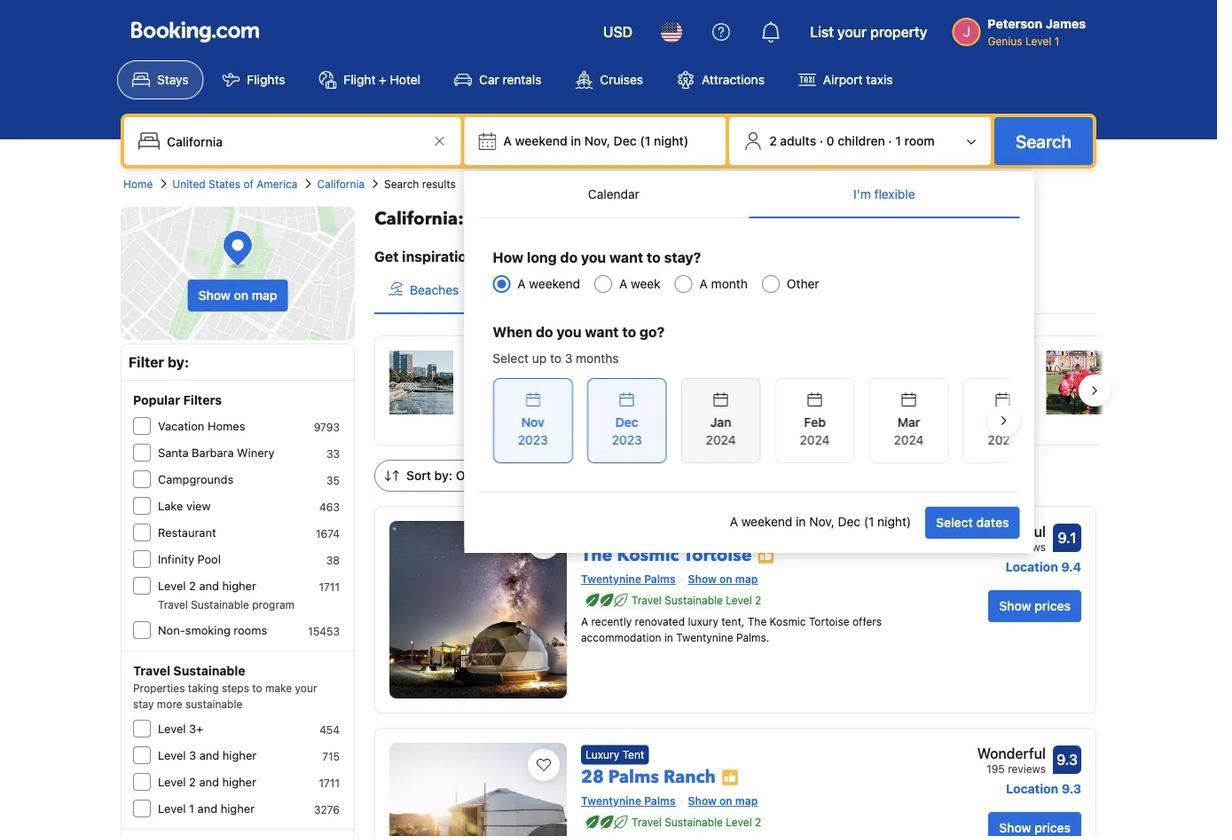 Task type: describe. For each thing, give the bounding box(es) containing it.
show prices for 28 palms ranch
[[1000, 821, 1071, 835]]

nature for relax in nature • beaches • family- friendly
[[841, 373, 878, 388]]

travel up non-
[[158, 598, 188, 611]]

get inspiration for your next trip
[[375, 248, 594, 265]]

1403 properties
[[468, 399, 548, 411]]

palms for the kosmic tortoise
[[645, 573, 676, 585]]

usd button
[[593, 11, 644, 53]]

0 horizontal spatial kosmic
[[617, 543, 680, 567]]

nov, inside a weekend in nov, dec (1 night) button
[[585, 134, 611, 148]]

palms inside 'luxury tent 28 palms ranch'
[[609, 765, 659, 789]]

location 9.3
[[1007, 782, 1082, 796]]

nov 2023
[[518, 415, 548, 447]]

family- inside san diego beaches • family-friendly • boating
[[529, 373, 571, 388]]

united
[[172, 178, 206, 190]]

9.4
[[1062, 560, 1082, 574]]

get
[[375, 248, 399, 265]]

when do you want to go?
[[493, 324, 665, 340]]

2 horizontal spatial your
[[838, 24, 867, 40]]

location for 28 palms ranch
[[1007, 782, 1059, 796]]

non-
[[158, 624, 185, 637]]

2 inside button
[[770, 134, 777, 148]]

kosmic inside a recently renovated luxury tent, the kosmic tortoise offers accommodation in twentynine palms.
[[770, 616, 807, 628]]

go?
[[640, 324, 665, 340]]

jan 2024
[[706, 415, 736, 447]]

a down how
[[518, 277, 526, 291]]

3276
[[314, 803, 340, 816]]

dec inside button
[[614, 134, 637, 148]]

taking
[[188, 682, 219, 694]]

san
[[468, 353, 494, 370]]

great outdoors
[[746, 283, 833, 297]]

infinity pool
[[158, 553, 221, 566]]

united states of america
[[172, 178, 298, 190]]

relax in nature • beaches • family- friendly
[[793, 373, 994, 406]]

1 inside peterson james genius level 1
[[1055, 35, 1060, 47]]

winery
[[237, 446, 275, 459]]

found
[[630, 207, 681, 231]]

33
[[327, 447, 340, 460]]

show prices button for 28 palms ranch
[[989, 812, 1082, 836]]

main content containing california: 20,933 properties found
[[360, 207, 1218, 836]]

level 1 and higher
[[158, 802, 255, 815]]

filter
[[129, 354, 164, 371]]

in inside a recently renovated luxury tent, the kosmic tortoise offers accommodation in twentynine palms.
[[665, 632, 674, 644]]

1403
[[468, 399, 493, 411]]

show on map for 28 palms ranch
[[689, 795, 758, 807]]

vacation homes
[[158, 419, 245, 433]]

properties for 1403 properties
[[496, 399, 548, 411]]

show inside button
[[198, 288, 231, 303]]

level 3 and higher
[[158, 749, 257, 762]]

2 vertical spatial weekend
[[742, 514, 793, 529]]

car rentals link
[[440, 60, 557, 99]]

prices for the kosmic tortoise
[[1035, 599, 1071, 613]]

inspiration
[[402, 248, 476, 265]]

stays
[[157, 72, 189, 87]]

sustainable up the non-smoking rooms
[[191, 598, 249, 611]]

195
[[987, 763, 1006, 775]]

463
[[320, 501, 340, 513]]

search results updated. california: 20,933 properties found. element
[[375, 207, 1097, 232]]

beaches inside relax in nature • beaches • family- friendly
[[890, 373, 939, 388]]

santa barbara image
[[1047, 351, 1111, 415]]

i'm flexible
[[854, 187, 916, 202]]

0 horizontal spatial do
[[536, 324, 554, 340]]

level 3+
[[158, 722, 204, 735]]

sort
[[407, 468, 431, 483]]

search results
[[384, 178, 456, 190]]

steps
[[222, 682, 249, 694]]

property
[[871, 24, 928, 40]]

wonderful element for the kosmic tortoise
[[978, 521, 1047, 542]]

tab list containing calendar
[[479, 171, 1020, 219]]

81 properties
[[793, 416, 860, 429]]

airport taxis link
[[784, 60, 909, 99]]

boating
[[627, 373, 671, 388]]

to left "go?"
[[623, 324, 637, 340]]

1 vertical spatial weekend
[[529, 277, 581, 291]]

beaches button
[[375, 267, 473, 313]]

0 vertical spatial you
[[581, 249, 606, 266]]

twentynine inside a recently renovated luxury tent, the kosmic tortoise offers accommodation in twentynine palms.
[[677, 632, 734, 644]]

1 horizontal spatial your
[[502, 248, 533, 265]]

wonderful element for 28 palms ranch
[[978, 743, 1047, 764]]

38
[[327, 554, 340, 566]]

how long do you want to stay?
[[493, 249, 702, 266]]

great outdoors button
[[711, 267, 847, 313]]

the kosmic tortoise link
[[581, 521, 957, 567]]

peterson
[[988, 16, 1043, 31]]

454
[[320, 723, 340, 736]]

california: 20,933 properties found
[[375, 207, 681, 231]]

accommodation
[[581, 632, 662, 644]]

flight + hotel link
[[304, 60, 436, 99]]

san diego image
[[390, 351, 454, 415]]

palms for 28 palms ranch
[[645, 795, 676, 807]]

0 horizontal spatial 1
[[189, 802, 194, 815]]

flights
[[247, 72, 285, 87]]

to right up at the top left of the page
[[550, 351, 562, 366]]

list
[[811, 24, 834, 40]]

2 · from the left
[[889, 134, 893, 148]]

by: for sort
[[435, 468, 453, 483]]

1 horizontal spatial (1
[[865, 514, 875, 529]]

home link
[[123, 176, 153, 192]]

+
[[379, 72, 387, 87]]

genius
[[988, 35, 1023, 47]]

beaches inside san diego beaches • family-friendly • boating
[[468, 373, 517, 388]]

filters
[[183, 393, 222, 407]]

more
[[157, 698, 183, 710]]

next
[[536, 248, 567, 265]]

2024 for mar
[[894, 433, 924, 447]]

our
[[456, 468, 478, 483]]

1 horizontal spatial nov,
[[810, 514, 835, 529]]

months
[[576, 351, 619, 366]]

2 vertical spatial dec
[[838, 514, 861, 529]]

campgrounds
[[158, 473, 234, 486]]

twentynine for the kosmic tortoise
[[581, 573, 642, 585]]

3+
[[189, 722, 204, 735]]

scored 9.3 element
[[1054, 746, 1082, 774]]

9.1
[[1059, 530, 1077, 546]]

level inside peterson james genius level 1
[[1026, 35, 1052, 47]]

2 adults · 0 children · 1 room button
[[737, 124, 985, 158]]

lake
[[158, 499, 183, 513]]

a inside a recently renovated luxury tent, the kosmic tortoise offers accommodation in twentynine palms.
[[581, 616, 589, 628]]

apr 2024
[[988, 415, 1018, 447]]

non-smoking rooms
[[158, 624, 267, 637]]

picks
[[506, 468, 537, 483]]

trip
[[570, 248, 594, 265]]

car rentals
[[479, 72, 542, 87]]

calendar
[[588, 187, 640, 202]]

travel up renovated
[[632, 594, 662, 607]]

by: for filter
[[168, 354, 189, 371]]

month
[[712, 277, 748, 291]]

twentynine palms for 28 palms ranch
[[581, 795, 676, 807]]

how
[[493, 249, 524, 266]]

1 vertical spatial you
[[557, 324, 582, 340]]

make
[[265, 682, 292, 694]]

travel sustainable level 2 for the kosmic tortoise
[[632, 594, 762, 607]]

search button
[[995, 117, 1094, 165]]

of
[[244, 178, 254, 190]]

2 1711 from the top
[[319, 777, 340, 789]]

santa barbara winery
[[158, 446, 275, 459]]

california
[[317, 178, 365, 190]]

0 horizontal spatial tortoise
[[684, 543, 752, 567]]

family- inside relax in nature • beaches • family- friendly
[[952, 373, 994, 388]]

properties
[[133, 682, 185, 694]]

romantic
[[643, 283, 697, 297]]

1 vertical spatial 9.3
[[1062, 782, 1082, 796]]

friendly inside san diego beaches • family-friendly • boating
[[571, 373, 614, 388]]

beaches inside 'button'
[[410, 283, 459, 297]]

your account menu peterson james genius level 1 element
[[953, 8, 1094, 49]]



Task type: vqa. For each thing, say whether or not it's contained in the screenshot.
Up.
no



Task type: locate. For each thing, give the bounding box(es) containing it.
the up recently
[[581, 543, 613, 567]]

reviews for the kosmic tortoise
[[1009, 541, 1047, 553]]

2 show prices from the top
[[1000, 821, 1071, 835]]

on for 28 palms ranch
[[720, 795, 733, 807]]

a left 'week'
[[620, 277, 628, 291]]

cruises link
[[561, 60, 659, 99]]

to up 'week'
[[647, 249, 661, 266]]

feb
[[804, 415, 826, 430]]

twentynine palms down 'luxury tent 28 palms ranch'
[[581, 795, 676, 807]]

0 vertical spatial select
[[493, 351, 529, 366]]

0 horizontal spatial your
[[295, 682, 317, 694]]

dec inside dec 2023
[[615, 415, 638, 430]]

0 horizontal spatial relax
[[509, 283, 540, 297]]

0 vertical spatial prices
[[1035, 599, 1071, 613]]

2 travel sustainable level 2 from the top
[[632, 816, 762, 829]]

scored 9.1 element
[[1054, 524, 1082, 552]]

1 • from the left
[[520, 373, 526, 388]]

sustainable down the ranch
[[665, 816, 723, 829]]

1 horizontal spatial 1
[[896, 134, 902, 148]]

relax for relax in nature
[[509, 283, 540, 297]]

the kosmic tortoise
[[581, 543, 752, 567]]

popular
[[133, 393, 180, 407]]

tab list
[[479, 171, 1020, 219], [375, 267, 1097, 315]]

family- down select up to 3 months
[[529, 373, 571, 388]]

1 inside button
[[896, 134, 902, 148]]

twentynine down luxury
[[677, 632, 734, 644]]

2 vertical spatial your
[[295, 682, 317, 694]]

show prices for the kosmic tortoise
[[1000, 599, 1071, 613]]

nature for relax in nature
[[557, 283, 593, 297]]

friendly up feb
[[793, 391, 836, 406]]

20,933
[[469, 207, 531, 231]]

1 vertical spatial 3
[[189, 749, 196, 762]]

family- up apr
[[952, 373, 994, 388]]

1 horizontal spatial 3
[[565, 351, 573, 366]]

2024 down feb
[[800, 433, 830, 447]]

1 · from the left
[[820, 134, 824, 148]]

0 horizontal spatial nature
[[557, 283, 593, 297]]

the inside the kosmic tortoise link
[[581, 543, 613, 567]]

1 vertical spatial wonderful
[[978, 745, 1047, 762]]

1 horizontal spatial a weekend in nov, dec (1 night)
[[730, 514, 912, 529]]

you up select up to 3 months
[[557, 324, 582, 340]]

travel sustainable level 2 down the ranch
[[632, 816, 762, 829]]

in inside relax in nature • beaches • family- friendly
[[827, 373, 837, 388]]

0 vertical spatial 1711
[[319, 581, 340, 593]]

list your property link
[[800, 11, 939, 53]]

luxury tent 28 palms ranch
[[581, 749, 716, 789]]

3 down when do you want to go?
[[565, 351, 573, 366]]

0 vertical spatial do
[[561, 249, 578, 266]]

2024 down mar
[[894, 433, 924, 447]]

night)
[[654, 134, 689, 148], [878, 514, 912, 529]]

travel down 'luxury tent 28 palms ranch'
[[632, 816, 662, 829]]

nature down trip
[[557, 283, 593, 297]]

properties right the 81
[[808, 416, 860, 429]]

flights link
[[207, 60, 300, 99]]

select left dates
[[937, 515, 974, 530]]

tab list containing beaches
[[375, 267, 1097, 315]]

1 2023 from the left
[[518, 433, 548, 447]]

recently
[[592, 616, 632, 628]]

diego
[[497, 353, 537, 370]]

2 • from the left
[[618, 373, 623, 388]]

location
[[1006, 560, 1059, 574], [1007, 782, 1059, 796]]

monterey image
[[715, 351, 779, 415]]

show on map inside button
[[198, 288, 277, 303]]

by: right filter
[[168, 354, 189, 371]]

0 vertical spatial map
[[252, 288, 277, 303]]

prices down location 9.4
[[1035, 599, 1071, 613]]

1 show prices from the top
[[1000, 599, 1071, 613]]

wonderful
[[978, 523, 1047, 540], [978, 745, 1047, 762]]

0 horizontal spatial ·
[[820, 134, 824, 148]]

sustainable up taking at bottom left
[[173, 664, 246, 678]]

0 horizontal spatial 3
[[189, 749, 196, 762]]

renovated
[[635, 616, 685, 628]]

twentynine for 28 palms ranch
[[581, 795, 642, 807]]

1 wonderful element from the top
[[978, 521, 1047, 542]]

booking.com image
[[131, 21, 259, 43]]

2 2023 from the left
[[612, 433, 642, 447]]

4 • from the left
[[942, 373, 948, 388]]

0 vertical spatial want
[[610, 249, 644, 266]]

1 down level 3 and higher
[[189, 802, 194, 815]]

a week
[[620, 277, 661, 291]]

2 2024 from the left
[[800, 433, 830, 447]]

wonderful for the kosmic tortoise
[[978, 523, 1047, 540]]

i'm
[[854, 187, 872, 202]]

map for the kosmic tortoise
[[736, 573, 758, 585]]

· right children
[[889, 134, 893, 148]]

children
[[838, 134, 886, 148]]

0 vertical spatial tortoise
[[684, 543, 752, 567]]

relax up feb
[[793, 373, 824, 388]]

reviews inside wonderful 92 reviews
[[1009, 541, 1047, 553]]

reviews inside wonderful 195 reviews
[[1009, 763, 1047, 775]]

2 wonderful from the top
[[978, 745, 1047, 762]]

on for the kosmic tortoise
[[720, 573, 733, 585]]

0
[[827, 134, 835, 148]]

reviews for 28 palms ranch
[[1009, 763, 1047, 775]]

properties up trip
[[536, 207, 625, 231]]

3 down 3+
[[189, 749, 196, 762]]

relax down how
[[509, 283, 540, 297]]

beaches up mar
[[890, 373, 939, 388]]

properties up nov
[[496, 399, 548, 411]]

1 vertical spatial friendly
[[793, 391, 836, 406]]

2024 down apr
[[988, 433, 1018, 447]]

wonderful 195 reviews
[[978, 745, 1047, 775]]

outdoors
[[781, 283, 833, 297]]

wonderful up 92
[[978, 523, 1047, 540]]

select dates
[[937, 515, 1010, 530]]

0 vertical spatial twentynine palms
[[581, 573, 676, 585]]

1 vertical spatial by:
[[435, 468, 453, 483]]

reviews up location 9.4
[[1009, 541, 1047, 553]]

location for the kosmic tortoise
[[1006, 560, 1059, 574]]

2023 for nov
[[518, 433, 548, 447]]

3 • from the left
[[881, 373, 887, 388]]

search for search results
[[384, 178, 419, 190]]

level 2 and higher down pool
[[158, 579, 256, 593]]

0 horizontal spatial 2023
[[518, 433, 548, 447]]

2 vertical spatial map
[[736, 795, 758, 807]]

the kosmic tortoise image
[[390, 521, 567, 699]]

0 horizontal spatial (1
[[640, 134, 651, 148]]

wonderful element
[[978, 521, 1047, 542], [978, 743, 1047, 764]]

prices down location 9.3
[[1035, 821, 1071, 835]]

select inside button
[[937, 515, 974, 530]]

0 vertical spatial by:
[[168, 354, 189, 371]]

infinity
[[158, 553, 194, 566]]

a weekend in nov, dec (1 night) button
[[497, 125, 696, 157]]

show prices down location 9.3
[[1000, 821, 1071, 835]]

2024 down jan
[[706, 433, 736, 447]]

filter by:
[[129, 354, 189, 371]]

palms.
[[737, 632, 770, 644]]

1 vertical spatial show prices button
[[989, 812, 1082, 836]]

1 wonderful from the top
[[978, 523, 1047, 540]]

2
[[770, 134, 777, 148], [189, 579, 196, 593], [756, 594, 762, 607], [189, 775, 196, 789], [756, 816, 762, 829]]

show prices button for the kosmic tortoise
[[989, 590, 1082, 622]]

other
[[787, 277, 820, 291]]

your right the for
[[502, 248, 533, 265]]

nature up 81 properties
[[841, 373, 878, 388]]

tortoise inside a recently renovated luxury tent, the kosmic tortoise offers accommodation in twentynine palms.
[[810, 616, 850, 628]]

nature inside button
[[557, 283, 593, 297]]

0 vertical spatial properties
[[536, 207, 625, 231]]

stays link
[[117, 60, 204, 99]]

15453
[[308, 625, 340, 637]]

map inside button
[[252, 288, 277, 303]]

2 wonderful element from the top
[[978, 743, 1047, 764]]

states
[[209, 178, 241, 190]]

select
[[493, 351, 529, 366], [937, 515, 974, 530]]

up
[[532, 351, 547, 366]]

location down wonderful 92 reviews
[[1006, 560, 1059, 574]]

your right list
[[838, 24, 867, 40]]

twentynine palms for the kosmic tortoise
[[581, 573, 676, 585]]

relax inside button
[[509, 283, 540, 297]]

Where are you going? field
[[160, 125, 429, 157]]

wonderful 92 reviews
[[978, 523, 1047, 553]]

wonderful up 195
[[978, 745, 1047, 762]]

0 vertical spatial nov,
[[585, 134, 611, 148]]

0 vertical spatial wonderful element
[[978, 521, 1047, 542]]

1 vertical spatial nature
[[841, 373, 878, 388]]

select for select dates
[[937, 515, 974, 530]]

0 vertical spatial reviews
[[1009, 541, 1047, 553]]

you
[[581, 249, 606, 266], [557, 324, 582, 340]]

· left the 0
[[820, 134, 824, 148]]

1 vertical spatial want
[[585, 324, 619, 340]]

show on map for the kosmic tortoise
[[689, 573, 758, 585]]

0 vertical spatial location
[[1006, 560, 1059, 574]]

reviews up location 9.3
[[1009, 763, 1047, 775]]

flexible
[[875, 187, 916, 202]]

taxis
[[867, 72, 894, 87]]

sustainable up luxury
[[665, 594, 723, 607]]

1 horizontal spatial family-
[[952, 373, 994, 388]]

the inside a recently renovated luxury tent, the kosmic tortoise offers accommodation in twentynine palms.
[[748, 616, 767, 628]]

0 vertical spatial wonderful
[[978, 523, 1047, 540]]

lake view
[[158, 499, 211, 513]]

select down when
[[493, 351, 529, 366]]

select for select up to 3 months
[[493, 351, 529, 366]]

0 horizontal spatial search
[[384, 178, 419, 190]]

1 reviews from the top
[[1009, 541, 1047, 553]]

2 vertical spatial properties
[[808, 416, 860, 429]]

1 show prices button from the top
[[989, 590, 1082, 622]]

you right next
[[581, 249, 606, 266]]

show on map
[[198, 288, 277, 303], [689, 573, 758, 585], [689, 795, 758, 807]]

tortoise left offers
[[810, 616, 850, 628]]

1 horizontal spatial search
[[1016, 130, 1072, 151]]

1 vertical spatial palms
[[609, 765, 659, 789]]

apr
[[993, 415, 1014, 430]]

1 horizontal spatial do
[[561, 249, 578, 266]]

popular filters
[[133, 393, 222, 407]]

1 vertical spatial nov,
[[810, 514, 835, 529]]

0 vertical spatial relax
[[509, 283, 540, 297]]

friendly inside relax in nature • beaches • family- friendly
[[793, 391, 836, 406]]

on
[[234, 288, 249, 303], [720, 573, 733, 585], [720, 795, 733, 807]]

2 vertical spatial palms
[[645, 795, 676, 807]]

a weekend in nov, dec (1 night) inside button
[[504, 134, 689, 148]]

homes
[[208, 419, 245, 433]]

dec
[[614, 134, 637, 148], [615, 415, 638, 430], [838, 514, 861, 529]]

travel inside travel sustainable properties taking steps to make your stay more sustainable
[[133, 664, 170, 678]]

0 vertical spatial the
[[581, 543, 613, 567]]

want up "months"
[[585, 324, 619, 340]]

attractions link
[[662, 60, 780, 99]]

a inside button
[[504, 134, 512, 148]]

1 1711 from the top
[[319, 581, 340, 593]]

in
[[571, 134, 582, 148], [543, 283, 553, 297], [827, 373, 837, 388], [796, 514, 806, 529], [665, 632, 674, 644]]

flight
[[344, 72, 376, 87]]

travel up properties
[[133, 664, 170, 678]]

0 horizontal spatial nov,
[[585, 134, 611, 148]]

main content
[[360, 207, 1218, 836]]

1 horizontal spatial nature
[[841, 373, 878, 388]]

2 horizontal spatial beaches
[[890, 373, 939, 388]]

search for search
[[1016, 130, 1072, 151]]

0 vertical spatial (1
[[640, 134, 651, 148]]

1 vertical spatial your
[[502, 248, 533, 265]]

1 vertical spatial 1711
[[319, 777, 340, 789]]

0 vertical spatial dec
[[614, 134, 637, 148]]

a month
[[700, 277, 748, 291]]

2023 for dec
[[612, 433, 642, 447]]

on inside button
[[234, 288, 249, 303]]

0 horizontal spatial friendly
[[571, 373, 614, 388]]

1 prices from the top
[[1035, 599, 1071, 613]]

this property is part of our preferred partner program. it's committed to providing excellent service and good value. it'll pay us a higher commission if you make a booking. image
[[758, 547, 776, 565], [758, 547, 776, 565]]

0 vertical spatial level 2 and higher
[[158, 579, 256, 593]]

1 family- from the left
[[529, 373, 571, 388]]

1 vertical spatial show prices
[[1000, 821, 1071, 835]]

0 vertical spatial show on map
[[198, 288, 277, 303]]

2 horizontal spatial 1
[[1055, 35, 1060, 47]]

1 vertical spatial (1
[[865, 514, 875, 529]]

1 horizontal spatial kosmic
[[770, 616, 807, 628]]

relax for relax in nature • beaches • family- friendly
[[793, 373, 824, 388]]

tent
[[623, 749, 645, 761]]

3 2024 from the left
[[894, 433, 924, 447]]

1 horizontal spatial by:
[[435, 468, 453, 483]]

do right 'long'
[[561, 249, 578, 266]]

level 2 and higher down level 3 and higher
[[158, 775, 256, 789]]

1 vertical spatial twentynine
[[677, 632, 734, 644]]

1 vertical spatial do
[[536, 324, 554, 340]]

twentynine
[[581, 573, 642, 585], [677, 632, 734, 644], [581, 795, 642, 807]]

0 vertical spatial 9.3
[[1057, 751, 1078, 768]]

your right make
[[295, 682, 317, 694]]

1 level 2 and higher from the top
[[158, 579, 256, 593]]

1 2024 from the left
[[706, 433, 736, 447]]

twentynine up recently
[[581, 573, 642, 585]]

your inside travel sustainable properties taking steps to make your stay more sustainable
[[295, 682, 317, 694]]

28 palms ranch image
[[390, 743, 567, 836]]

2 adults · 0 children · 1 room
[[770, 134, 935, 148]]

1 vertical spatial wonderful element
[[978, 743, 1047, 764]]

1 vertical spatial twentynine palms
[[581, 795, 676, 807]]

region containing nov 2023
[[479, 371, 1043, 470]]

stay?
[[665, 249, 702, 266]]

2024 for jan
[[706, 433, 736, 447]]

715
[[322, 750, 340, 763]]

0 vertical spatial search
[[1016, 130, 1072, 151]]

2023 down boating
[[612, 433, 642, 447]]

2 twentynine palms from the top
[[581, 795, 676, 807]]

night) inside button
[[654, 134, 689, 148]]

palms down 'luxury tent 28 palms ranch'
[[645, 795, 676, 807]]

twentynine down 28 on the bottom of page
[[581, 795, 642, 807]]

twentynine palms down the kosmic tortoise in the bottom of the page
[[581, 573, 676, 585]]

0 vertical spatial night)
[[654, 134, 689, 148]]

travel sustainable level 2 for 28 palms ranch
[[632, 816, 762, 829]]

this property is part of our preferred partner program. it's committed to providing excellent service and good value. it'll pay us a higher commission if you make a booking. image
[[722, 769, 739, 787], [722, 769, 739, 787]]

1 horizontal spatial select
[[937, 515, 974, 530]]

a down "car rentals"
[[504, 134, 512, 148]]

2 family- from the left
[[952, 373, 994, 388]]

1 vertical spatial prices
[[1035, 821, 1071, 835]]

1 vertical spatial a weekend in nov, dec (1 night)
[[730, 514, 912, 529]]

show prices button down location 9.4
[[989, 590, 1082, 622]]

a left month on the top of the page
[[700, 277, 708, 291]]

2024 for feb
[[800, 433, 830, 447]]

travel sustainable level 2
[[632, 594, 762, 607], [632, 816, 762, 829]]

0 horizontal spatial the
[[581, 543, 613, 567]]

1 travel sustainable level 2 from the top
[[632, 594, 762, 607]]

by: left our
[[435, 468, 453, 483]]

luxury
[[688, 616, 719, 628]]

beaches down san at left top
[[468, 373, 517, 388]]

properties for 81 properties
[[808, 416, 860, 429]]

a weekend
[[518, 277, 581, 291]]

night) up calendar "button"
[[654, 134, 689, 148]]

kosmic up renovated
[[617, 543, 680, 567]]

romantic button
[[608, 267, 711, 313]]

2 reviews from the top
[[1009, 763, 1047, 775]]

nature inside relax in nature • beaches • family- friendly
[[841, 373, 878, 388]]

0 vertical spatial show prices button
[[989, 590, 1082, 622]]

week
[[631, 277, 661, 291]]

0 vertical spatial travel sustainable level 2
[[632, 594, 762, 607]]

stay
[[133, 698, 154, 710]]

1 vertical spatial map
[[736, 573, 758, 585]]

1 vertical spatial the
[[748, 616, 767, 628]]

2 prices from the top
[[1035, 821, 1071, 835]]

1711 down 715
[[319, 777, 340, 789]]

airport
[[824, 72, 863, 87]]

to left make
[[252, 682, 262, 694]]

9.3 up location 9.3
[[1057, 751, 1078, 768]]

0 vertical spatial palms
[[645, 573, 676, 585]]

1 vertical spatial show on map
[[689, 573, 758, 585]]

0 horizontal spatial family-
[[529, 373, 571, 388]]

2023 down nov
[[518, 433, 548, 447]]

1 left room at right top
[[896, 134, 902, 148]]

sustainable inside travel sustainable properties taking steps to make your stay more sustainable
[[173, 664, 246, 678]]

9.3 down scored 9.3 element
[[1062, 782, 1082, 796]]

2 vertical spatial twentynine
[[581, 795, 642, 807]]

tortoise up luxury
[[684, 543, 752, 567]]

california:
[[375, 207, 464, 231]]

properties
[[536, 207, 625, 231], [496, 399, 548, 411], [808, 416, 860, 429]]

relax inside relax in nature • beaches • family- friendly
[[793, 373, 824, 388]]

0 vertical spatial 3
[[565, 351, 573, 366]]

travel sustainable level 2 up luxury
[[632, 594, 762, 607]]

beaches down inspiration
[[410, 283, 459, 297]]

location 9.4
[[1006, 560, 1082, 574]]

0 horizontal spatial night)
[[654, 134, 689, 148]]

dates
[[977, 515, 1010, 530]]

0 vertical spatial show prices
[[1000, 599, 1071, 613]]

1711 down the 38
[[319, 581, 340, 593]]

2023
[[518, 433, 548, 447], [612, 433, 642, 447]]

0 horizontal spatial beaches
[[410, 283, 459, 297]]

1 vertical spatial level 2 and higher
[[158, 775, 256, 789]]

map for 28 palms ranch
[[736, 795, 758, 807]]

81
[[793, 416, 805, 429]]

2 vertical spatial 1
[[189, 802, 194, 815]]

san diego beaches • family-friendly • boating
[[468, 353, 671, 388]]

wonderful for 28 palms ranch
[[978, 745, 1047, 762]]

show prices button
[[989, 590, 1082, 622], [989, 812, 1082, 836]]

4 2024 from the left
[[988, 433, 1018, 447]]

weekend inside a weekend in nov, dec (1 night) button
[[515, 134, 568, 148]]

1 vertical spatial relax
[[793, 373, 824, 388]]

a left recently
[[581, 616, 589, 628]]

select up to 3 months
[[493, 351, 619, 366]]

2 level 2 and higher from the top
[[158, 775, 256, 789]]

to inside travel sustainable properties taking steps to make your stay more sustainable
[[252, 682, 262, 694]]

show prices button down location 9.3
[[989, 812, 1082, 836]]

do up up at the top left of the page
[[536, 324, 554, 340]]

1 horizontal spatial tortoise
[[810, 616, 850, 628]]

kosmic right tent,
[[770, 616, 807, 628]]

travel sustainable program
[[158, 598, 295, 611]]

night) left select dates
[[878, 514, 912, 529]]

san diego region
[[360, 328, 1218, 453]]

1 twentynine palms from the top
[[581, 573, 676, 585]]

friendly down "months"
[[571, 373, 614, 388]]

show prices down location 9.4
[[1000, 599, 1071, 613]]

0 vertical spatial 1
[[1055, 35, 1060, 47]]

prices
[[1035, 599, 1071, 613], [1035, 821, 1071, 835]]

(1 inside a weekend in nov, dec (1 night) button
[[640, 134, 651, 148]]

palms down tent
[[609, 765, 659, 789]]

friendly
[[571, 373, 614, 388], [793, 391, 836, 406]]

region
[[479, 371, 1043, 470]]

show on map button
[[188, 280, 288, 312]]

weekend
[[515, 134, 568, 148], [529, 277, 581, 291], [742, 514, 793, 529]]

rooms
[[234, 624, 267, 637]]

location down wonderful 195 reviews
[[1007, 782, 1059, 796]]

2 show prices button from the top
[[989, 812, 1082, 836]]

reviews
[[1009, 541, 1047, 553], [1009, 763, 1047, 775]]

92
[[992, 541, 1006, 553]]

1 vertical spatial tortoise
[[810, 616, 850, 628]]

hotel
[[390, 72, 421, 87]]

search inside search 'button'
[[1016, 130, 1072, 151]]

a up the kosmic tortoise in the bottom of the page
[[730, 514, 739, 529]]

1 horizontal spatial ·
[[889, 134, 893, 148]]

2024 for apr
[[988, 433, 1018, 447]]

1 horizontal spatial night)
[[878, 514, 912, 529]]

want up a week
[[610, 249, 644, 266]]

prices for 28 palms ranch
[[1035, 821, 1071, 835]]

1 down james
[[1055, 35, 1060, 47]]

and
[[199, 579, 219, 593], [199, 749, 219, 762], [199, 775, 219, 789], [198, 802, 218, 815]]

the up palms.
[[748, 616, 767, 628]]

1 vertical spatial night)
[[878, 514, 912, 529]]

1 horizontal spatial 2023
[[612, 433, 642, 447]]

palms down the kosmic tortoise in the bottom of the page
[[645, 573, 676, 585]]



